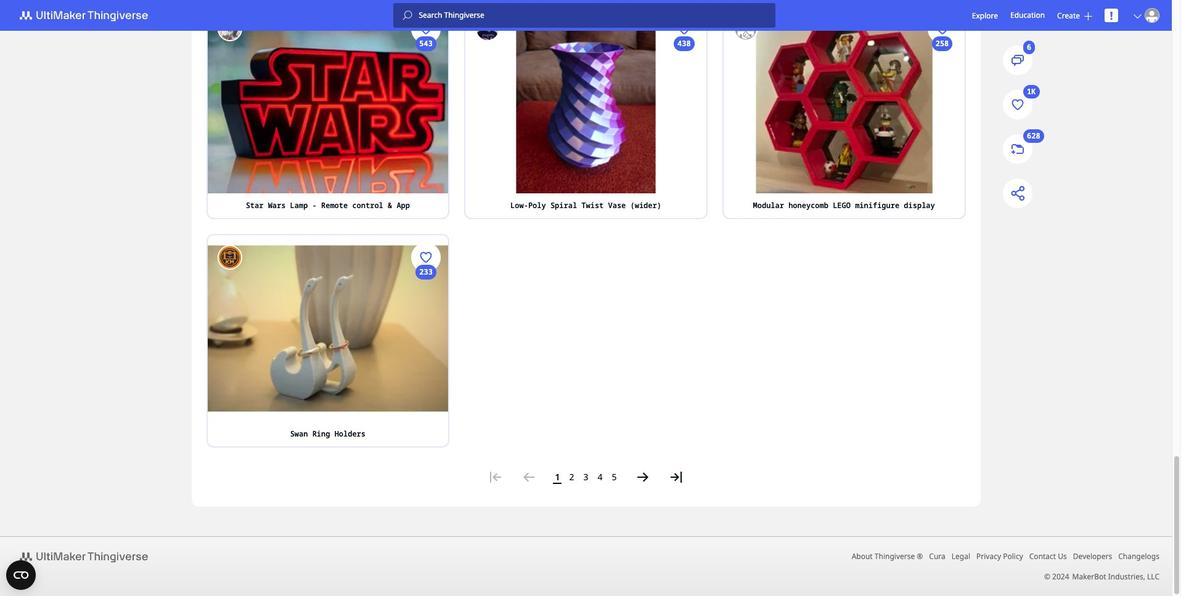 Task type: locate. For each thing, give the bounding box(es) containing it.
! link
[[1105, 8, 1118, 23]]

1 vertical spatial 3
[[583, 471, 588, 483]]

contact us link
[[1029, 552, 1067, 562]]

3
[[424, 173, 428, 184], [583, 471, 588, 483]]

swan
[[290, 429, 308, 439]]

cura
[[929, 552, 946, 562]]

changelogs link
[[1118, 552, 1160, 562]]

0 vertical spatial 3
[[424, 173, 428, 184]]

®
[[917, 552, 923, 562]]

policy
[[1003, 552, 1023, 562]]

developers link
[[1073, 552, 1112, 562]]

app
[[397, 200, 410, 211]]

wars
[[268, 200, 286, 211]]

cura link
[[929, 552, 946, 562]]

1 horizontal spatial 3
[[583, 471, 588, 483]]

low-poly spiral twist vase (wider)
[[511, 200, 661, 211]]

-
[[312, 200, 317, 211]]

0 horizontal spatial 3
[[424, 173, 428, 184]]

open widget image
[[6, 561, 36, 591]]

avatar image
[[1145, 8, 1160, 23], [217, 17, 242, 41], [475, 17, 500, 41], [734, 17, 758, 41], [217, 245, 242, 270]]

0
[[424, 402, 428, 412]]

thumbnail representing star wars lamp - remote control & app image
[[207, 7, 448, 193]]

about thingiverse ® cura legal privacy policy contact us developers changelogs
[[852, 552, 1160, 562]]

4 button
[[594, 467, 606, 488]]

!
[[1110, 8, 1113, 23]]

1k
[[1027, 87, 1036, 97]]

explore button
[[972, 10, 998, 21]]

star
[[246, 200, 264, 211]]

changelogs
[[1118, 552, 1160, 562]]

swan ring holders link
[[207, 422, 448, 447]]

modular
[[753, 200, 784, 211]]

4
[[598, 471, 603, 483]]

thumbnail representing swan ring holders image
[[207, 235, 448, 422]]

avatar image for twist
[[475, 17, 500, 41]]

Search Thingiverse text field
[[413, 10, 776, 20]]

lego
[[833, 200, 851, 211]]

legal link
[[952, 552, 970, 562]]

thumbnail representing modular honeycomb lego minifigure display image
[[724, 7, 965, 193]]

makerbot
[[1072, 572, 1106, 582]]

star wars lamp - remote control & app link
[[207, 193, 448, 218]]

233
[[419, 267, 433, 277]]

about thingiverse ® link
[[852, 552, 923, 562]]

llc
[[1147, 572, 1160, 582]]

&
[[388, 200, 392, 211]]

create
[[1057, 10, 1080, 21]]

control
[[352, 200, 383, 211]]

modular honeycomb lego minifigure display link
[[724, 193, 965, 218]]

star wars lamp - remote control & app
[[246, 200, 410, 211]]

low-
[[511, 200, 528, 211]]

273
[[419, 106, 433, 116]]

explore
[[972, 10, 998, 21]]

thumbnail representing low-poly spiral twist vase (wider) image
[[466, 7, 706, 193]]

2024
[[1052, 572, 1069, 582]]

plusicon image
[[1084, 12, 1092, 20]]

©
[[1044, 572, 1050, 582]]

makerbot logo image
[[12, 8, 163, 23]]

90
[[422, 334, 431, 345]]



Task type: describe. For each thing, give the bounding box(es) containing it.
about
[[852, 552, 873, 562]]

poly
[[528, 200, 546, 211]]

avatar image for -
[[217, 17, 242, 41]]

avatar image for minifigure
[[734, 17, 758, 41]]

vase
[[608, 200, 626, 211]]

2 button
[[566, 467, 578, 488]]

privacy policy link
[[977, 552, 1023, 562]]

education
[[1010, 10, 1045, 20]]

legal
[[952, 552, 970, 562]]

438
[[678, 38, 691, 49]]

96
[[938, 106, 947, 116]]

display
[[904, 200, 935, 211]]

modular honeycomb lego minifigure display
[[753, 200, 935, 211]]

education link
[[1010, 9, 1045, 22]]

twist
[[582, 200, 604, 211]]

628
[[1027, 131, 1040, 141]]

3 button
[[580, 467, 592, 488]]

ring
[[312, 429, 330, 439]]

swan ring holders
[[290, 429, 366, 439]]

lamp
[[290, 200, 308, 211]]

2
[[569, 471, 574, 483]]

258
[[936, 38, 949, 49]]

low-poly spiral twist vase (wider) link
[[466, 193, 706, 218]]

search control image
[[403, 10, 413, 20]]

5
[[612, 471, 617, 483]]

(wider)
[[630, 200, 661, 211]]

industries,
[[1108, 572, 1145, 582]]

543
[[419, 38, 433, 49]]

minifigure
[[855, 200, 900, 211]]

1 button
[[551, 467, 564, 488]]

spiral
[[550, 200, 577, 211]]

© 2024 makerbot industries, llc
[[1044, 572, 1160, 582]]

3 inside button
[[583, 471, 588, 483]]

logo image
[[12, 550, 163, 565]]

makerbot industries, llc link
[[1072, 572, 1160, 582]]

create button
[[1057, 10, 1092, 21]]

5 button
[[608, 467, 621, 488]]

us
[[1058, 552, 1067, 562]]

remote
[[321, 200, 348, 211]]

developers
[[1073, 552, 1112, 562]]

6
[[1027, 42, 1032, 53]]

contact
[[1029, 552, 1056, 562]]

1
[[555, 471, 560, 483]]

thingiverse
[[875, 552, 915, 562]]

honeycomb
[[789, 200, 829, 211]]

privacy
[[977, 552, 1001, 562]]

holders
[[335, 429, 366, 439]]



Task type: vqa. For each thing, say whether or not it's contained in the screenshot.
1st thumbnail representing 4th edition pocket-tactics from right
no



